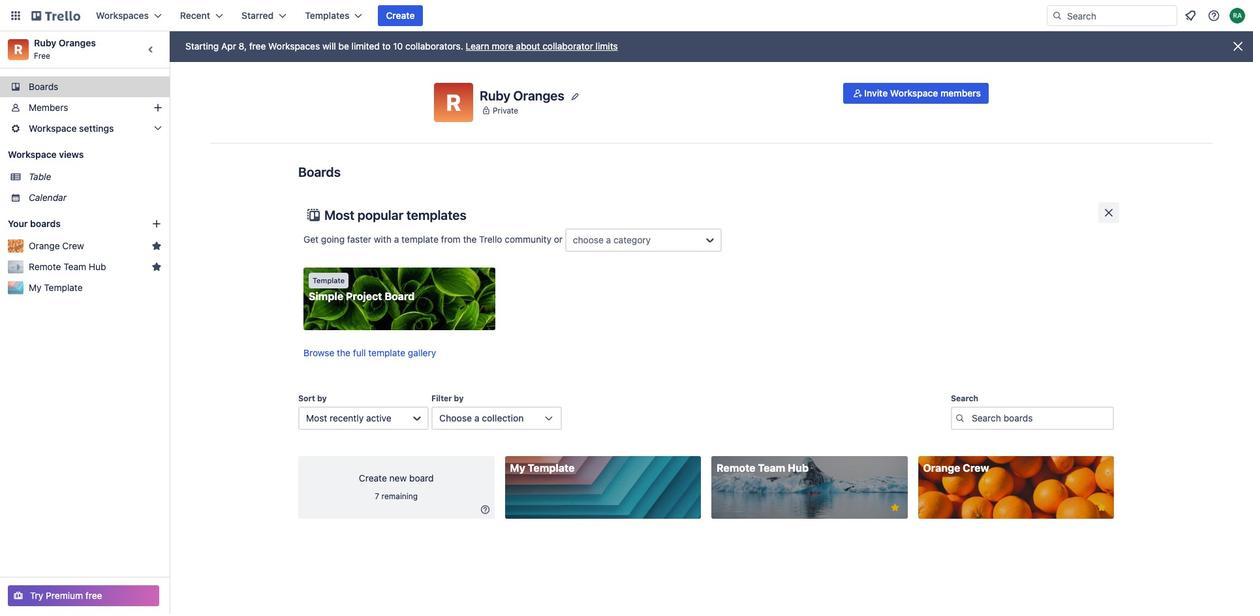 Task type: vqa. For each thing, say whether or not it's contained in the screenshot.
'Learn Trello's top tips and tricks'
no



Task type: describe. For each thing, give the bounding box(es) containing it.
simple
[[309, 291, 343, 302]]

views
[[59, 149, 84, 160]]

templates
[[305, 10, 350, 21]]

click to unstar this board. it will be removed from your starred list. image for orange crew
[[1096, 502, 1108, 514]]

learn
[[466, 40, 490, 52]]

workspace settings button
[[0, 118, 170, 139]]

members link
[[0, 97, 170, 118]]

choose a category
[[573, 234, 651, 245]]

remote team hub link
[[712, 456, 908, 519]]

create new board
[[359, 473, 434, 484]]

team inside remote team hub "button"
[[63, 261, 86, 272]]

starred
[[242, 10, 274, 21]]

boards
[[30, 218, 61, 229]]

sm image
[[479, 503, 492, 516]]

templates button
[[297, 5, 370, 26]]

Search text field
[[951, 407, 1114, 430]]

back to home image
[[31, 5, 80, 26]]

new
[[390, 473, 407, 484]]

search image
[[1052, 10, 1063, 21]]

a for choose a collection
[[475, 413, 480, 424]]

click to unstar this board. it will be removed from your starred list. image for remote team hub
[[890, 502, 901, 514]]

remote inside "button"
[[29, 261, 61, 272]]

sort by
[[298, 394, 327, 403]]

to
[[382, 40, 391, 52]]

recent
[[180, 10, 210, 21]]

orange inside orange crew link
[[923, 462, 961, 474]]

0 horizontal spatial my template
[[29, 282, 83, 293]]

browse the full template gallery
[[304, 347, 436, 358]]

more
[[492, 40, 514, 52]]

workspace settings
[[29, 123, 114, 134]]

boards link
[[0, 76, 170, 97]]

remaining
[[382, 492, 418, 501]]

from
[[441, 234, 461, 245]]

invite workspace members button
[[844, 83, 989, 104]]

starred icon image for remote team hub
[[151, 262, 162, 272]]

get going faster with a template from the trello community or
[[304, 234, 565, 245]]

will
[[323, 40, 336, 52]]

ruby for ruby oranges free
[[34, 37, 56, 48]]

10
[[393, 40, 403, 52]]

board
[[409, 473, 434, 484]]

filter by
[[432, 394, 464, 403]]

0 vertical spatial template
[[402, 234, 439, 245]]

ruby for ruby oranges
[[480, 88, 511, 103]]

collection
[[482, 413, 524, 424]]

your boards with 3 items element
[[8, 216, 132, 232]]

workspaces inside "dropdown button"
[[96, 10, 149, 21]]

0 horizontal spatial template
[[44, 282, 83, 293]]

be
[[339, 40, 349, 52]]

starting
[[185, 40, 219, 52]]

Search field
[[1063, 6, 1177, 25]]

orange crew inside button
[[29, 240, 84, 251]]

browse
[[304, 347, 335, 358]]

1 vertical spatial my template
[[510, 462, 575, 474]]

crew inside button
[[62, 240, 84, 251]]

choose a collection button
[[432, 407, 562, 430]]

board
[[385, 291, 415, 302]]

orange crew button
[[29, 240, 146, 253]]

orange crew link
[[918, 456, 1114, 519]]

sort
[[298, 394, 315, 403]]

0 notifications image
[[1183, 8, 1199, 24]]

table link
[[29, 170, 162, 183]]

workspaces button
[[88, 5, 170, 26]]

open information menu image
[[1208, 9, 1221, 22]]

remote team hub inside remote team hub link
[[717, 462, 809, 474]]

settings
[[79, 123, 114, 134]]

choose
[[573, 234, 604, 245]]

most recently active
[[306, 413, 391, 424]]

ruby oranges free
[[34, 37, 96, 61]]

most for most recently active
[[306, 413, 327, 424]]

gallery
[[408, 347, 436, 358]]

your
[[8, 218, 28, 229]]

filter
[[432, 394, 452, 403]]

2 horizontal spatial template
[[528, 462, 575, 474]]

oranges for ruby oranges
[[513, 88, 565, 103]]

template simple project board
[[309, 276, 415, 302]]

premium
[[46, 590, 83, 601]]

popular
[[358, 208, 404, 223]]

members
[[941, 87, 981, 99]]

1 horizontal spatial orange crew
[[923, 462, 990, 474]]

starting apr 8, free workspaces will be limited to 10 collaborators. learn more about collaborator limits
[[185, 40, 618, 52]]

free
[[34, 51, 50, 61]]

invite workspace members
[[865, 87, 981, 99]]

recently
[[330, 413, 364, 424]]

0 horizontal spatial my
[[29, 282, 41, 293]]

primary element
[[0, 0, 1253, 31]]

choose a collection
[[439, 413, 524, 424]]

limits
[[596, 40, 618, 52]]

7
[[375, 492, 379, 501]]

starred button
[[234, 5, 295, 26]]

trello
[[479, 234, 502, 245]]

1 horizontal spatial hub
[[788, 462, 809, 474]]

try
[[30, 590, 43, 601]]

apr
[[221, 40, 236, 52]]

r link
[[8, 39, 29, 60]]

ruby oranges link
[[34, 37, 96, 48]]

community
[[505, 234, 552, 245]]

1 horizontal spatial remote
[[717, 462, 756, 474]]

project
[[346, 291, 382, 302]]

add board image
[[151, 219, 162, 229]]

choose
[[439, 413, 472, 424]]

workspace inside button
[[890, 87, 938, 99]]

1 vertical spatial the
[[337, 347, 351, 358]]



Task type: locate. For each thing, give the bounding box(es) containing it.
1 starred icon image from the top
[[151, 241, 162, 251]]

oranges down back to home image
[[59, 37, 96, 48]]

0 horizontal spatial team
[[63, 261, 86, 272]]

oranges up private
[[513, 88, 565, 103]]

the right the from
[[463, 234, 477, 245]]

workspace views
[[8, 149, 84, 160]]

2 vertical spatial workspace
[[8, 149, 57, 160]]

1 vertical spatial remote team hub
[[717, 462, 809, 474]]

orange crew
[[29, 240, 84, 251], [923, 462, 990, 474]]

1 vertical spatial oranges
[[513, 88, 565, 103]]

0 horizontal spatial orange
[[29, 240, 60, 251]]

a
[[394, 234, 399, 245], [606, 234, 611, 245], [475, 413, 480, 424]]

by for sort by
[[317, 394, 327, 403]]

0 horizontal spatial the
[[337, 347, 351, 358]]

my template link
[[29, 281, 162, 294], [505, 456, 701, 519]]

ruby up private
[[480, 88, 511, 103]]

my
[[29, 282, 41, 293], [510, 462, 526, 474]]

boards
[[29, 81, 58, 92], [298, 165, 341, 180]]

0 horizontal spatial click to unstar this board. it will be removed from your starred list. image
[[890, 502, 901, 514]]

going
[[321, 234, 345, 245]]

0 vertical spatial orange crew
[[29, 240, 84, 251]]

0 vertical spatial ruby
[[34, 37, 56, 48]]

1 horizontal spatial my
[[510, 462, 526, 474]]

0 vertical spatial boards
[[29, 81, 58, 92]]

free right premium
[[85, 590, 102, 601]]

1 by from the left
[[317, 394, 327, 403]]

0 vertical spatial my template link
[[29, 281, 162, 294]]

r for r link
[[14, 42, 23, 57]]

template
[[313, 276, 345, 285], [44, 282, 83, 293], [528, 462, 575, 474]]

1 vertical spatial create
[[359, 473, 387, 484]]

workspace inside dropdown button
[[29, 123, 77, 134]]

r left free
[[14, 42, 23, 57]]

crew
[[62, 240, 84, 251], [963, 462, 990, 474]]

ruby up free
[[34, 37, 56, 48]]

browse the full template gallery link
[[304, 347, 436, 358]]

0 vertical spatial most
[[324, 208, 355, 223]]

my template down collection
[[510, 462, 575, 474]]

by right filter
[[454, 394, 464, 403]]

hub inside "button"
[[89, 261, 106, 272]]

1 horizontal spatial my template link
[[505, 456, 701, 519]]

workspaces left will
[[268, 40, 320, 52]]

starred icon image
[[151, 241, 162, 251], [151, 262, 162, 272]]

0 vertical spatial starred icon image
[[151, 241, 162, 251]]

1 vertical spatial starred icon image
[[151, 262, 162, 272]]

2 by from the left
[[454, 394, 464, 403]]

create for create new board
[[359, 473, 387, 484]]

click to unstar this board. it will be removed from your starred list. image inside orange crew link
[[1096, 502, 1108, 514]]

my down collection
[[510, 462, 526, 474]]

r left private
[[446, 89, 461, 116]]

0 horizontal spatial a
[[394, 234, 399, 245]]

1 vertical spatial ruby
[[480, 88, 511, 103]]

hub
[[89, 261, 106, 272], [788, 462, 809, 474]]

click to unstar this board. it will be removed from your starred list. image inside remote team hub link
[[890, 502, 901, 514]]

template right full
[[368, 347, 405, 358]]

0 vertical spatial remote team hub
[[29, 261, 106, 272]]

1 vertical spatial r
[[446, 89, 461, 116]]

0 horizontal spatial free
[[85, 590, 102, 601]]

most up going
[[324, 208, 355, 223]]

0 vertical spatial workspace
[[890, 87, 938, 99]]

1 vertical spatial orange
[[923, 462, 961, 474]]

ruby oranges
[[480, 88, 565, 103]]

create button
[[378, 5, 423, 26]]

0 vertical spatial free
[[249, 40, 266, 52]]

workspace navigation collapse icon image
[[142, 40, 161, 59]]

7 remaining
[[375, 492, 418, 501]]

1 vertical spatial my template link
[[505, 456, 701, 519]]

oranges for ruby oranges free
[[59, 37, 96, 48]]

1 horizontal spatial remote team hub
[[717, 462, 809, 474]]

about
[[516, 40, 540, 52]]

a for choose a category
[[606, 234, 611, 245]]

create
[[386, 10, 415, 21], [359, 473, 387, 484]]

0 horizontal spatial r
[[14, 42, 23, 57]]

click to unstar this board. it will be removed from your starred list. image
[[890, 502, 901, 514], [1096, 502, 1108, 514]]

faster
[[347, 234, 372, 245]]

0 horizontal spatial ruby
[[34, 37, 56, 48]]

2 click to unstar this board. it will be removed from your starred list. image from the left
[[1096, 502, 1108, 514]]

1 vertical spatial team
[[758, 462, 786, 474]]

1 vertical spatial remote
[[717, 462, 756, 474]]

with
[[374, 234, 392, 245]]

1 vertical spatial workspace
[[29, 123, 77, 134]]

members
[[29, 102, 68, 113]]

ruby inside ruby oranges free
[[34, 37, 56, 48]]

recent button
[[172, 5, 231, 26]]

search
[[951, 394, 979, 403]]

1 horizontal spatial ruby
[[480, 88, 511, 103]]

orange inside 'orange crew' button
[[29, 240, 60, 251]]

workspace down members
[[29, 123, 77, 134]]

0 horizontal spatial by
[[317, 394, 327, 403]]

most down sort by
[[306, 413, 327, 424]]

1 horizontal spatial crew
[[963, 462, 990, 474]]

template inside template simple project board
[[313, 276, 345, 285]]

remote team hub button
[[29, 260, 146, 274]]

by
[[317, 394, 327, 403], [454, 394, 464, 403]]

1 vertical spatial free
[[85, 590, 102, 601]]

by right sort
[[317, 394, 327, 403]]

most popular templates
[[324, 208, 467, 223]]

collaborators.
[[406, 40, 463, 52]]

by for filter by
[[454, 394, 464, 403]]

1 horizontal spatial click to unstar this board. it will be removed from your starred list. image
[[1096, 502, 1108, 514]]

table
[[29, 171, 51, 182]]

0 horizontal spatial oranges
[[59, 37, 96, 48]]

0 vertical spatial hub
[[89, 261, 106, 272]]

1 horizontal spatial team
[[758, 462, 786, 474]]

free right 8,
[[249, 40, 266, 52]]

oranges inside ruby oranges free
[[59, 37, 96, 48]]

0 vertical spatial remote
[[29, 261, 61, 272]]

collaborator
[[543, 40, 593, 52]]

category
[[614, 234, 651, 245]]

oranges
[[59, 37, 96, 48], [513, 88, 565, 103]]

1 horizontal spatial orange
[[923, 462, 961, 474]]

1 vertical spatial crew
[[963, 462, 990, 474]]

starred icon image for orange crew
[[151, 241, 162, 251]]

workspace up table
[[8, 149, 57, 160]]

1 vertical spatial most
[[306, 413, 327, 424]]

or
[[554, 234, 563, 245]]

create inside button
[[386, 10, 415, 21]]

most
[[324, 208, 355, 223], [306, 413, 327, 424]]

1 vertical spatial hub
[[788, 462, 809, 474]]

0 vertical spatial my
[[29, 282, 41, 293]]

0 horizontal spatial orange crew
[[29, 240, 84, 251]]

get
[[304, 234, 319, 245]]

1 horizontal spatial my template
[[510, 462, 575, 474]]

r button
[[434, 83, 473, 122]]

1 horizontal spatial oranges
[[513, 88, 565, 103]]

a inside choose a collection button
[[475, 413, 480, 424]]

sm image
[[852, 87, 865, 100]]

0 vertical spatial my template
[[29, 282, 83, 293]]

0 horizontal spatial my template link
[[29, 281, 162, 294]]

0 horizontal spatial crew
[[62, 240, 84, 251]]

1 horizontal spatial boards
[[298, 165, 341, 180]]

1 click to unstar this board. it will be removed from your starred list. image from the left
[[890, 502, 901, 514]]

my template down remote team hub "button"
[[29, 282, 83, 293]]

1 horizontal spatial the
[[463, 234, 477, 245]]

0 vertical spatial team
[[63, 261, 86, 272]]

remote team hub
[[29, 261, 106, 272], [717, 462, 809, 474]]

2 horizontal spatial a
[[606, 234, 611, 245]]

0 vertical spatial crew
[[62, 240, 84, 251]]

1 horizontal spatial workspaces
[[268, 40, 320, 52]]

create up 7
[[359, 473, 387, 484]]

0 vertical spatial workspaces
[[96, 10, 149, 21]]

most for most popular templates
[[324, 208, 355, 223]]

0 vertical spatial create
[[386, 10, 415, 21]]

1 horizontal spatial template
[[313, 276, 345, 285]]

the
[[463, 234, 477, 245], [337, 347, 351, 358]]

0 horizontal spatial remote team hub
[[29, 261, 106, 272]]

8,
[[239, 40, 247, 52]]

try premium free
[[30, 590, 102, 601]]

1 vertical spatial my
[[510, 462, 526, 474]]

workspaces up workspace navigation collapse icon
[[96, 10, 149, 21]]

1 vertical spatial orange crew
[[923, 462, 990, 474]]

0 vertical spatial the
[[463, 234, 477, 245]]

1 horizontal spatial by
[[454, 394, 464, 403]]

1 vertical spatial boards
[[298, 165, 341, 180]]

limited
[[352, 40, 380, 52]]

template down the templates
[[402, 234, 439, 245]]

my template
[[29, 282, 83, 293], [510, 462, 575, 474]]

try premium free button
[[8, 586, 159, 607]]

1 horizontal spatial free
[[249, 40, 266, 52]]

1 horizontal spatial r
[[446, 89, 461, 116]]

templates
[[407, 208, 467, 223]]

calendar
[[29, 192, 67, 203]]

2 starred icon image from the top
[[151, 262, 162, 272]]

workspace for views
[[8, 149, 57, 160]]

team
[[63, 261, 86, 272], [758, 462, 786, 474]]

0 horizontal spatial remote
[[29, 261, 61, 272]]

0 horizontal spatial workspaces
[[96, 10, 149, 21]]

workspace for settings
[[29, 123, 77, 134]]

0 vertical spatial orange
[[29, 240, 60, 251]]

create up "starting apr 8, free workspaces will be limited to 10 collaborators. learn more about collaborator limits"
[[386, 10, 415, 21]]

free inside button
[[85, 590, 102, 601]]

ruby anderson (rubyanderson7) image
[[1230, 8, 1246, 24]]

create for create
[[386, 10, 415, 21]]

workspace right "invite"
[[890, 87, 938, 99]]

1 vertical spatial workspaces
[[268, 40, 320, 52]]

active
[[366, 413, 391, 424]]

learn more about collaborator limits link
[[466, 40, 618, 52]]

my down remote team hub "button"
[[29, 282, 41, 293]]

0 vertical spatial oranges
[[59, 37, 96, 48]]

full
[[353, 347, 366, 358]]

r for r button
[[446, 89, 461, 116]]

your boards
[[8, 218, 61, 229]]

the left full
[[337, 347, 351, 358]]

remote team hub inside remote team hub "button"
[[29, 261, 106, 272]]

calendar link
[[29, 191, 162, 204]]

template
[[402, 234, 439, 245], [368, 347, 405, 358]]

invite
[[865, 87, 888, 99]]

team inside remote team hub link
[[758, 462, 786, 474]]

1 horizontal spatial a
[[475, 413, 480, 424]]

r inside button
[[446, 89, 461, 116]]

0 vertical spatial r
[[14, 42, 23, 57]]

private
[[493, 105, 518, 115]]

workspaces
[[96, 10, 149, 21], [268, 40, 320, 52]]

1 vertical spatial template
[[368, 347, 405, 358]]

0 horizontal spatial hub
[[89, 261, 106, 272]]

0 horizontal spatial boards
[[29, 81, 58, 92]]



